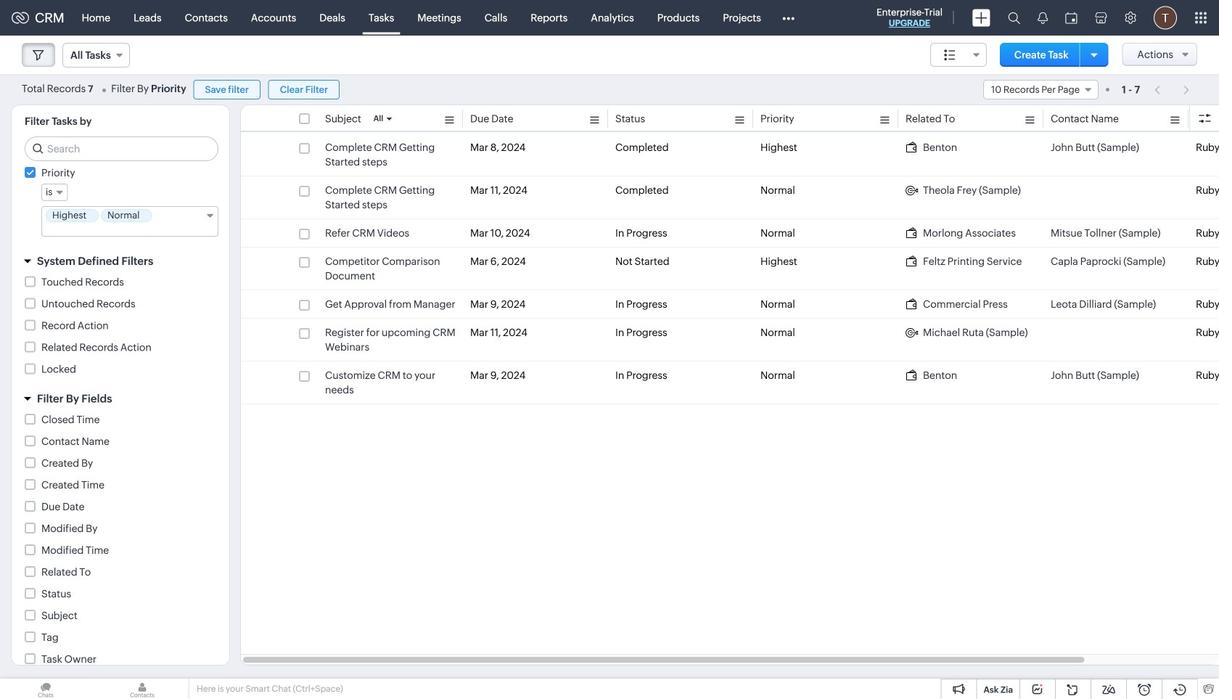 Task type: locate. For each thing, give the bounding box(es) containing it.
create menu element
[[964, 0, 1000, 35]]

None field
[[62, 43, 130, 68], [931, 43, 987, 67], [984, 80, 1099, 99], [41, 184, 68, 201], [41, 206, 219, 237], [62, 43, 130, 68], [984, 80, 1099, 99], [41, 184, 68, 201], [41, 206, 219, 237]]

profile element
[[1146, 0, 1186, 35]]

None text field
[[46, 224, 200, 235]]

navigation
[[1148, 79, 1198, 100]]

create menu image
[[973, 9, 991, 27]]

Other Modules field
[[773, 6, 804, 29]]

search element
[[1000, 0, 1030, 36]]

chats image
[[0, 679, 91, 699]]

size image
[[945, 49, 956, 62]]

Search text field
[[25, 137, 218, 160]]

search image
[[1009, 12, 1021, 24]]

none field "size"
[[931, 43, 987, 67]]

row group
[[241, 134, 1220, 404]]

contacts image
[[97, 679, 188, 699]]



Task type: vqa. For each thing, say whether or not it's contained in the screenshot.
the bottom 'incoming'
no



Task type: describe. For each thing, give the bounding box(es) containing it.
logo image
[[12, 12, 29, 24]]

signals element
[[1030, 0, 1057, 36]]

signals image
[[1038, 12, 1048, 24]]

profile image
[[1154, 6, 1178, 29]]

calendar image
[[1066, 12, 1078, 24]]



